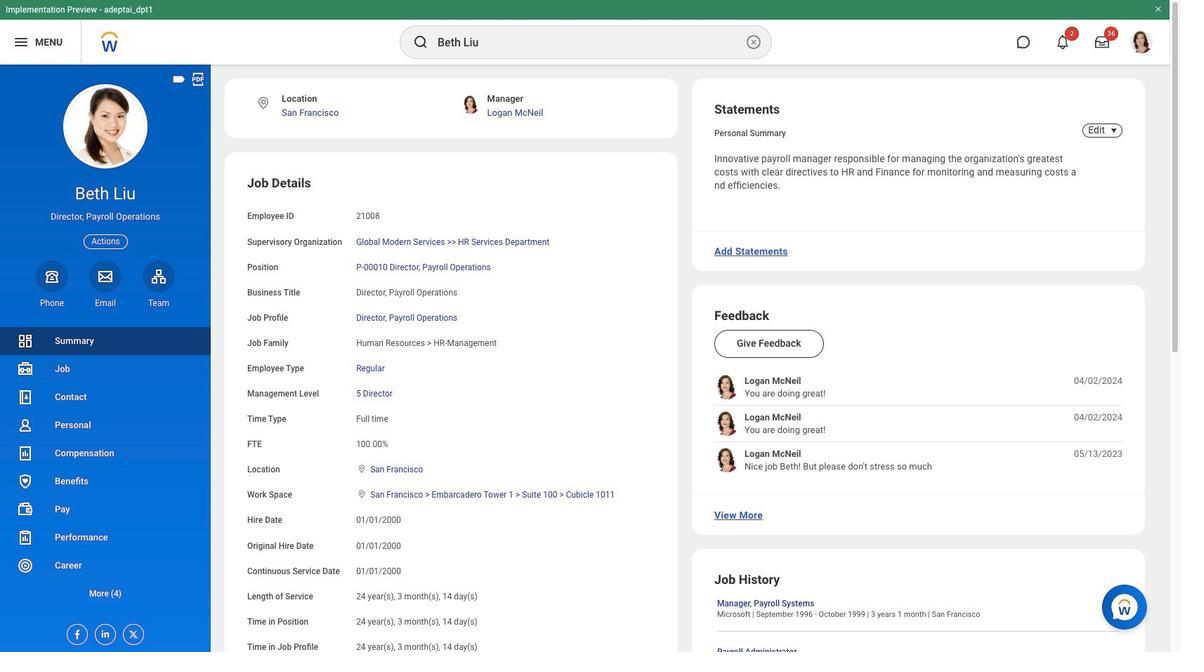 Task type: vqa. For each thing, say whether or not it's contained in the screenshot.
tooltip
no



Task type: locate. For each thing, give the bounding box(es) containing it.
facebook image
[[67, 626, 83, 641]]

linkedin image
[[96, 626, 111, 640]]

navigation pane region
[[0, 65, 211, 653]]

0 vertical spatial employee's photo (logan mcneil) image
[[715, 376, 739, 400]]

location image
[[356, 465, 368, 475]]

3 employee's photo (logan mcneil) image from the top
[[715, 449, 739, 473]]

location image
[[256, 96, 271, 111], [356, 490, 368, 500]]

pay image
[[17, 502, 34, 519]]

tag image
[[172, 72, 187, 87]]

job image
[[17, 361, 34, 378]]

profile logan mcneil image
[[1131, 31, 1153, 56]]

2 vertical spatial employee's photo (logan mcneil) image
[[715, 449, 739, 473]]

x circle image
[[746, 34, 763, 51]]

0 horizontal spatial location image
[[256, 96, 271, 111]]

personal image
[[17, 418, 34, 434]]

search image
[[413, 34, 429, 51]]

Search Workday  search field
[[438, 27, 743, 58]]

phone beth liu element
[[36, 298, 68, 309]]

view printable version (pdf) image
[[190, 72, 206, 87]]

employee's photo (logan mcneil) image
[[715, 376, 739, 400], [715, 412, 739, 437], [715, 449, 739, 473]]

x image
[[124, 626, 139, 641]]

justify image
[[13, 34, 30, 51]]

email beth liu element
[[89, 298, 122, 309]]

compensation image
[[17, 446, 34, 462]]

1 vertical spatial location image
[[356, 490, 368, 500]]

1 horizontal spatial location image
[[356, 490, 368, 500]]

career image
[[17, 558, 34, 575]]

group
[[247, 175, 656, 653]]

banner
[[0, 0, 1170, 65]]

list
[[0, 328, 211, 609], [715, 376, 1123, 473]]

caret down image
[[1106, 125, 1123, 136]]

2 employee's photo (logan mcneil) image from the top
[[715, 412, 739, 437]]

team beth liu element
[[143, 298, 175, 309]]

phone image
[[42, 268, 62, 285]]

1 vertical spatial employee's photo (logan mcneil) image
[[715, 412, 739, 437]]



Task type: describe. For each thing, give the bounding box(es) containing it.
notifications large image
[[1056, 35, 1070, 49]]

1 horizontal spatial list
[[715, 376, 1123, 473]]

benefits image
[[17, 474, 34, 491]]

inbox large image
[[1096, 35, 1110, 49]]

performance image
[[17, 530, 34, 547]]

personal summary element
[[715, 126, 786, 138]]

close environment banner image
[[1155, 5, 1163, 13]]

0 horizontal spatial list
[[0, 328, 211, 609]]

0 vertical spatial location image
[[256, 96, 271, 111]]

view team image
[[150, 268, 167, 285]]

summary image
[[17, 333, 34, 350]]

contact image
[[17, 389, 34, 406]]

1 employee's photo (logan mcneil) image from the top
[[715, 376, 739, 400]]

full time element
[[356, 412, 389, 425]]

mail image
[[97, 268, 114, 285]]



